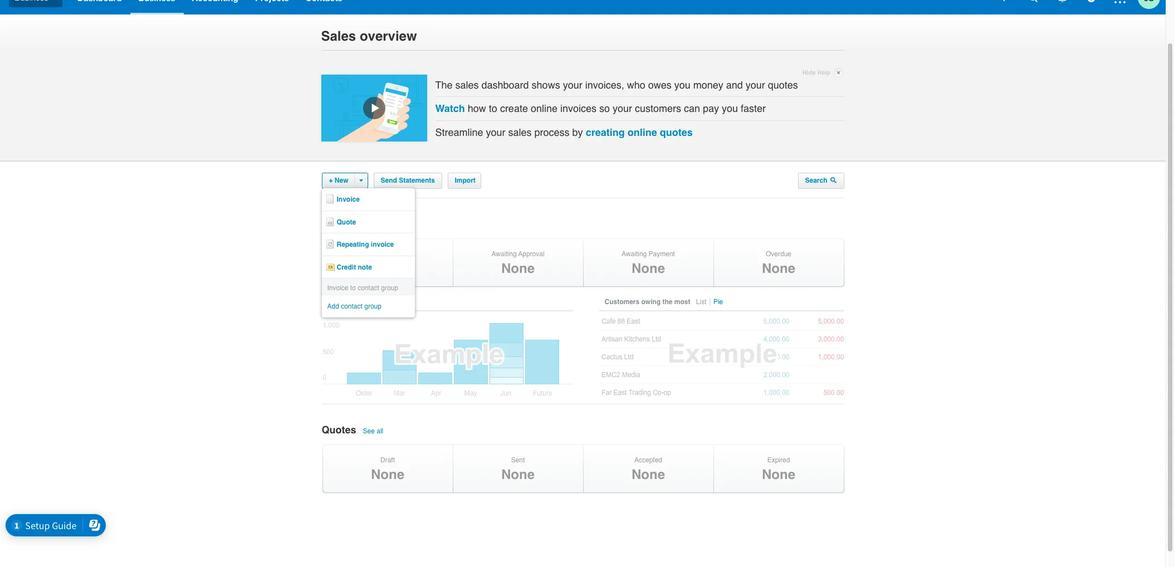 Task type: locate. For each thing, give the bounding box(es) containing it.
credit note link
[[322, 256, 415, 279]]

none down payment
[[632, 261, 665, 277]]

invoice down "+ new" link
[[337, 196, 360, 204]]

1 vertical spatial quotes
[[660, 126, 693, 138]]

1 vertical spatial you
[[722, 103, 738, 114]]

repeating invoice link
[[322, 234, 415, 256]]

group
[[381, 284, 398, 292], [365, 303, 382, 311]]

1 horizontal spatial online
[[628, 126, 657, 138]]

none down invoice
[[371, 261, 405, 277]]

quotes left hide help link
[[768, 79, 799, 91]]

0 horizontal spatial online
[[531, 103, 558, 114]]

invoice
[[337, 196, 360, 204], [327, 284, 349, 292]]

draft none for none
[[371, 456, 405, 483]]

online down shows
[[531, 103, 558, 114]]

new
[[335, 177, 349, 185]]

draft for approval
[[381, 250, 395, 258]]

awaiting left approval
[[492, 250, 517, 258]]

quote
[[337, 218, 356, 226]]

none down approval
[[502, 261, 535, 277]]

online down customers
[[628, 126, 657, 138]]

0 horizontal spatial sales
[[456, 79, 479, 91]]

quotes down can
[[660, 126, 693, 138]]

4 svg image from the left
[[1088, 0, 1096, 2]]

2 svg image from the left
[[1030, 0, 1038, 2]]

quotes
[[768, 79, 799, 91], [660, 126, 693, 138]]

0 vertical spatial quotes
[[768, 79, 799, 91]]

you
[[675, 79, 691, 91], [722, 103, 738, 114]]

draft none down the all on the left of the page
[[371, 456, 405, 483]]

0 vertical spatial you
[[675, 79, 691, 91]]

draft down invoice
[[381, 250, 395, 258]]

your up invoices
[[563, 79, 583, 91]]

none down overdue
[[762, 261, 796, 277]]

coming
[[350, 298, 374, 306]]

dashboard
[[482, 79, 529, 91]]

create
[[500, 103, 528, 114]]

invoice to contact group
[[327, 284, 398, 292]]

see
[[363, 427, 375, 435]]

1 horizontal spatial sales
[[509, 126, 532, 138]]

hide help link
[[803, 66, 843, 79]]

your right so
[[613, 103, 633, 114]]

to up money coming in
[[350, 284, 356, 292]]

1 vertical spatial invoice
[[327, 284, 349, 292]]

search
[[806, 177, 830, 185]]

you right pay
[[722, 103, 738, 114]]

awaiting for awaiting approval none
[[492, 250, 517, 258]]

navigation
[[69, 0, 994, 14]]

1 draft from the top
[[381, 250, 395, 258]]

add contact group
[[327, 303, 382, 311]]

customers
[[635, 103, 682, 114]]

none
[[371, 261, 405, 277], [502, 261, 535, 277], [632, 261, 665, 277], [762, 261, 796, 277], [371, 467, 405, 483], [502, 467, 535, 483], [632, 467, 665, 483], [762, 467, 796, 483]]

0 vertical spatial draft
[[381, 250, 395, 258]]

draft none for approval
[[371, 250, 405, 277]]

can
[[684, 103, 701, 114]]

none down the all on the left of the page
[[371, 467, 405, 483]]

sales
[[456, 79, 479, 91], [509, 126, 532, 138]]

list link
[[695, 298, 711, 306]]

draft
[[381, 250, 395, 258], [381, 456, 395, 464]]

1 horizontal spatial to
[[489, 103, 498, 114]]

to right how
[[489, 103, 498, 114]]

awaiting
[[492, 250, 517, 258], [622, 250, 647, 258]]

import
[[455, 177, 476, 185]]

quotes see all
[[322, 424, 384, 436]]

sales overview
[[321, 29, 417, 44]]

2 awaiting from the left
[[622, 250, 647, 258]]

the
[[436, 79, 453, 91]]

0 vertical spatial invoice
[[337, 196, 360, 204]]

creating
[[586, 126, 625, 138]]

0 horizontal spatial awaiting
[[492, 250, 517, 258]]

+
[[329, 177, 333, 185]]

0 vertical spatial to
[[489, 103, 498, 114]]

you right owes
[[675, 79, 691, 91]]

none down accepted
[[632, 467, 665, 483]]

approval
[[519, 250, 545, 258]]

draft none
[[371, 250, 405, 277], [371, 456, 405, 483]]

1 draft none from the top
[[371, 250, 405, 277]]

statements
[[399, 177, 435, 185]]

contact
[[358, 284, 379, 292], [341, 303, 363, 311]]

1 vertical spatial to
[[350, 284, 356, 292]]

1 vertical spatial online
[[628, 126, 657, 138]]

2 draft from the top
[[381, 456, 395, 464]]

pie link
[[713, 298, 726, 306]]

online
[[531, 103, 558, 114], [628, 126, 657, 138]]

0 vertical spatial draft none
[[371, 250, 405, 277]]

expired none
[[762, 456, 796, 483]]

the
[[663, 298, 673, 306]]

to
[[489, 103, 498, 114], [350, 284, 356, 292]]

your
[[563, 79, 583, 91], [746, 79, 766, 91], [613, 103, 633, 114], [486, 126, 506, 138]]

who
[[627, 79, 646, 91]]

awaiting left payment
[[622, 250, 647, 258]]

0 vertical spatial sales
[[456, 79, 479, 91]]

watch link
[[436, 103, 465, 114]]

awaiting inside awaiting approval none
[[492, 250, 517, 258]]

pie
[[714, 298, 723, 306]]

invoice up money
[[327, 284, 349, 292]]

draft down the all on the left of the page
[[381, 456, 395, 464]]

1 horizontal spatial awaiting
[[622, 250, 647, 258]]

1 vertical spatial sales
[[509, 126, 532, 138]]

none inside the "awaiting payment none"
[[632, 261, 665, 277]]

1 vertical spatial draft none
[[371, 456, 405, 483]]

svg image
[[1001, 0, 1008, 1], [1030, 0, 1038, 2], [1059, 0, 1066, 2], [1088, 0, 1096, 2], [1115, 0, 1126, 3]]

search image
[[831, 177, 838, 184]]

draft none down invoice
[[371, 250, 405, 277]]

by
[[573, 126, 583, 138]]

creating online quotes link
[[586, 126, 693, 138]]

awaiting inside the "awaiting payment none"
[[622, 250, 647, 258]]

1 vertical spatial draft
[[381, 456, 395, 464]]

1 awaiting from the left
[[492, 250, 517, 258]]

process
[[535, 126, 570, 138]]

invoice inside 'link'
[[337, 196, 360, 204]]

list
[[697, 298, 707, 306]]

send statements
[[381, 177, 435, 185]]

your right the and
[[746, 79, 766, 91]]

2 draft none from the top
[[371, 456, 405, 483]]

money
[[694, 79, 724, 91]]

sales right the
[[456, 79, 479, 91]]

sales down create
[[509, 126, 532, 138]]

1 svg image from the left
[[1001, 0, 1008, 1]]



Task type: describe. For each thing, give the bounding box(es) containing it.
add
[[327, 303, 339, 311]]

repeating
[[337, 241, 369, 249]]

see all link
[[362, 427, 386, 435]]

+ new
[[329, 177, 349, 185]]

money coming in
[[327, 298, 382, 306]]

how
[[468, 103, 486, 114]]

overdue none
[[762, 250, 796, 277]]

none down "sent"
[[502, 467, 535, 483]]

send
[[381, 177, 397, 185]]

1 horizontal spatial you
[[722, 103, 738, 114]]

overview
[[360, 29, 417, 44]]

faster
[[741, 103, 766, 114]]

0 vertical spatial contact
[[358, 284, 379, 292]]

invoices,
[[585, 79, 625, 91]]

owes
[[648, 79, 672, 91]]

overdue
[[766, 250, 792, 258]]

1 vertical spatial contact
[[341, 303, 363, 311]]

+ new link
[[322, 173, 368, 189]]

search link
[[798, 173, 845, 189]]

money
[[327, 298, 349, 306]]

so
[[600, 103, 610, 114]]

0 vertical spatial online
[[531, 103, 558, 114]]

invoice
[[371, 241, 394, 249]]

accepted none
[[632, 456, 665, 483]]

help
[[818, 69, 831, 76]]

0 horizontal spatial quotes
[[660, 126, 693, 138]]

send statements link
[[374, 173, 442, 189]]

watch
[[436, 103, 465, 114]]

all
[[377, 427, 384, 435]]

invoice for invoice
[[337, 196, 360, 204]]

awaiting for awaiting payment none
[[622, 250, 647, 258]]

most
[[675, 298, 691, 306]]

sent
[[511, 456, 525, 464]]

watch how to create online invoices so your customers can pay you faster
[[436, 103, 766, 114]]

streamline your sales process by creating online quotes
[[436, 126, 693, 138]]

owing
[[642, 298, 661, 306]]

repeating invoice
[[337, 241, 394, 249]]

add contact group link
[[322, 296, 415, 317]]

expired
[[768, 456, 790, 464]]

0 horizontal spatial to
[[350, 284, 356, 292]]

streamline
[[436, 126, 483, 138]]

credit
[[337, 263, 356, 271]]

awaiting approval none
[[492, 250, 545, 277]]

sent none
[[502, 456, 535, 483]]

0 horizontal spatial you
[[675, 79, 691, 91]]

none down expired
[[762, 467, 796, 483]]

sales
[[321, 29, 356, 44]]

3 svg image from the left
[[1059, 0, 1066, 2]]

payment
[[649, 250, 675, 258]]

1 horizontal spatial quotes
[[768, 79, 799, 91]]

hide help
[[803, 69, 831, 76]]

awaiting payment none
[[622, 250, 675, 277]]

1 vertical spatial group
[[365, 303, 382, 311]]

quotes
[[322, 424, 356, 436]]

pay
[[703, 103, 719, 114]]

invoices
[[322, 218, 362, 230]]

import link
[[448, 173, 481, 189]]

hide
[[803, 69, 816, 76]]

the sales dashboard shows your invoices, who owes you money and your quotes
[[436, 79, 799, 91]]

note
[[358, 263, 372, 271]]

invoice for invoice to contact group
[[327, 284, 349, 292]]

shows
[[532, 79, 560, 91]]

0 vertical spatial group
[[381, 284, 398, 292]]

5 svg image from the left
[[1115, 0, 1126, 3]]

draft for none
[[381, 456, 395, 464]]

and
[[727, 79, 743, 91]]

none inside awaiting approval none
[[502, 261, 535, 277]]

customers
[[605, 298, 640, 306]]

invoices
[[561, 103, 597, 114]]

invoice link
[[322, 189, 415, 211]]

customers owing the most
[[605, 298, 693, 306]]

your down create
[[486, 126, 506, 138]]

accepted
[[635, 456, 663, 464]]

credit note
[[337, 263, 372, 271]]

quote link
[[322, 211, 415, 234]]

in
[[376, 298, 382, 306]]



Task type: vqa. For each thing, say whether or not it's contained in the screenshot.
shows
yes



